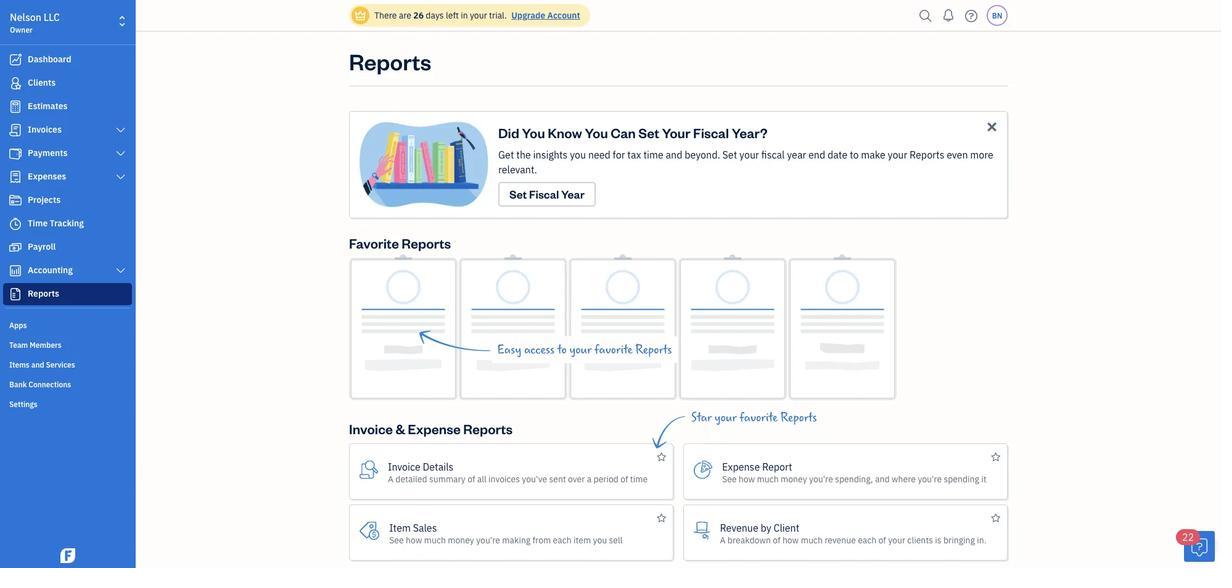 Task type: describe. For each thing, give the bounding box(es) containing it.
clients
[[908, 534, 934, 546]]

project image
[[8, 194, 23, 207]]

crown image
[[354, 9, 367, 22]]

insights
[[533, 148, 568, 161]]

details
[[423, 460, 454, 473]]

bank connections link
[[3, 375, 132, 393]]

account
[[548, 10, 581, 21]]

report
[[763, 460, 793, 473]]

settings link
[[3, 394, 132, 413]]

year
[[561, 187, 585, 201]]

each for item sales
[[553, 534, 572, 546]]

your right make
[[888, 148, 908, 161]]

bn button
[[987, 5, 1008, 26]]

chevron large down image
[[115, 266, 126, 276]]

upgrade
[[512, 10, 546, 21]]

report image
[[8, 288, 23, 301]]

close image
[[985, 120, 1000, 134]]

by
[[761, 521, 772, 534]]

set fiscal year
[[510, 187, 585, 201]]

revenue by client a breakdown of how much revenue each of your clients is bringing in.
[[720, 521, 987, 546]]

item
[[574, 534, 591, 546]]

1 horizontal spatial set
[[639, 124, 660, 141]]

timer image
[[8, 218, 23, 230]]

llc
[[44, 11, 60, 24]]

reports inside reports link
[[28, 288, 59, 299]]

set inside button
[[510, 187, 527, 201]]

update favorite status for item sales image
[[657, 511, 666, 526]]

you inside item sales see how much money you're making from each item you sell
[[593, 534, 607, 546]]

bank
[[9, 379, 27, 389]]

beyond.
[[685, 148, 721, 161]]

money for sales
[[448, 534, 474, 546]]

chevron large down image for payments
[[115, 149, 126, 159]]

star
[[692, 411, 712, 425]]

items
[[9, 360, 30, 370]]

apps
[[9, 320, 27, 330]]

upgrade account link
[[509, 10, 581, 21]]

spending,
[[836, 473, 874, 485]]

money image
[[8, 241, 23, 254]]

fiscal
[[762, 148, 785, 161]]

favorite
[[349, 234, 399, 252]]

payroll link
[[3, 236, 132, 259]]

your down year?
[[740, 148, 760, 161]]

fiscal inside button
[[529, 187, 559, 201]]

estimates
[[28, 100, 68, 112]]

sent
[[549, 473, 566, 485]]

dashboard image
[[8, 54, 23, 66]]

a inside revenue by client a breakdown of how much revenue each of your clients is bringing in.
[[720, 534, 726, 546]]

breakdown
[[728, 534, 771, 546]]

update favorite status for expense report image
[[992, 450, 1001, 465]]

invoices
[[28, 124, 62, 135]]

did you know you can set your fiscal year?
[[499, 124, 768, 141]]

a
[[587, 473, 592, 485]]

&
[[396, 420, 405, 437]]

items and services
[[9, 360, 75, 370]]

making
[[502, 534, 531, 546]]

bank connections
[[9, 379, 71, 389]]

see for expense report
[[723, 473, 737, 485]]

to inside get the insights you need for tax time and beyond. set your fiscal year end date to make your reports even more relevant.
[[850, 148, 859, 161]]

of right period
[[621, 473, 628, 485]]

invoice inside invoice details a detailed summary of all invoices you've sent over a period of time
[[388, 460, 421, 473]]

team
[[9, 340, 28, 350]]

how for item
[[406, 534, 422, 546]]

you've
[[522, 473, 547, 485]]

of left clients
[[879, 534, 887, 546]]

payments link
[[3, 143, 132, 165]]

expense inside expense report see how much money you're spending, and where you're spending it
[[723, 460, 760, 473]]

client
[[774, 521, 800, 534]]

sales
[[413, 521, 437, 534]]

main element
[[0, 0, 167, 568]]

bn
[[993, 10, 1003, 20]]

summary
[[429, 473, 466, 485]]

expenses link
[[3, 166, 132, 188]]

get the insights you need for tax time and beyond. set your fiscal year end date to make your reports even more relevant.
[[499, 148, 994, 176]]

you're for report
[[810, 473, 834, 485]]

expense image
[[8, 171, 23, 183]]

left
[[446, 10, 459, 21]]

accounting
[[28, 264, 73, 276]]

team members link
[[3, 335, 132, 354]]

know
[[548, 124, 583, 141]]

apps link
[[3, 315, 132, 334]]

go to help image
[[962, 6, 982, 25]]

make
[[862, 148, 886, 161]]

invoices link
[[3, 119, 132, 141]]

there
[[375, 10, 397, 21]]

chevron large down image for invoices
[[115, 125, 126, 135]]

each for revenue by client
[[858, 534, 877, 546]]

chart image
[[8, 265, 23, 277]]

1 horizontal spatial fiscal
[[694, 124, 729, 141]]

favorite inside star your favorite reports invoice & expense reports
[[740, 411, 778, 425]]

year?
[[732, 124, 768, 141]]

connections
[[29, 379, 71, 389]]

update favorite status for revenue by client image
[[992, 511, 1001, 526]]

projects
[[28, 194, 61, 205]]

spending
[[944, 473, 980, 485]]

0 horizontal spatial favorite
[[595, 343, 633, 357]]

time tracking
[[28, 218, 84, 229]]

and inside main element
[[31, 360, 44, 370]]

revenue
[[825, 534, 856, 546]]

are
[[399, 10, 412, 21]]

tracking
[[50, 218, 84, 229]]

your right access
[[570, 343, 592, 357]]

of left all
[[468, 473, 475, 485]]

see for item sales
[[389, 534, 404, 546]]

accounting link
[[3, 260, 132, 282]]

did you know you can set your fiscal year? image
[[360, 122, 499, 208]]

period
[[594, 473, 619, 485]]

more
[[971, 148, 994, 161]]

tax
[[628, 148, 641, 161]]

your inside star your favorite reports invoice & expense reports
[[715, 411, 737, 425]]

invoices
[[489, 473, 520, 485]]

date
[[828, 148, 848, 161]]

need
[[589, 148, 611, 161]]

members
[[30, 340, 62, 350]]



Task type: locate. For each thing, give the bounding box(es) containing it.
2 vertical spatial and
[[876, 473, 890, 485]]

much up by
[[757, 473, 779, 485]]

revenue
[[720, 521, 759, 534]]

nelson
[[10, 11, 41, 24]]

where
[[892, 473, 916, 485]]

0 vertical spatial a
[[388, 473, 394, 485]]

1 you from the left
[[522, 124, 545, 141]]

all
[[477, 473, 487, 485]]

1 vertical spatial chevron large down image
[[115, 149, 126, 159]]

1 vertical spatial favorite
[[740, 411, 778, 425]]

fiscal up beyond.
[[694, 124, 729, 141]]

1 vertical spatial time
[[631, 473, 648, 485]]

dashboard
[[28, 53, 71, 65]]

0 horizontal spatial you're
[[476, 534, 500, 546]]

how right by
[[783, 534, 799, 546]]

1 horizontal spatial favorite
[[740, 411, 778, 425]]

chevron large down image up payments link on the top left
[[115, 125, 126, 135]]

the
[[517, 148, 531, 161]]

2 horizontal spatial how
[[783, 534, 799, 546]]

nelson llc owner
[[10, 11, 60, 35]]

time right period
[[631, 473, 648, 485]]

1 vertical spatial fiscal
[[529, 187, 559, 201]]

and for see
[[876, 473, 890, 485]]

set right 'can'
[[639, 124, 660, 141]]

money up client
[[781, 473, 808, 485]]

0 vertical spatial to
[[850, 148, 859, 161]]

time
[[28, 218, 48, 229]]

trial.
[[489, 10, 507, 21]]

each
[[553, 534, 572, 546], [858, 534, 877, 546]]

expense left report
[[723, 460, 760, 473]]

dashboard link
[[3, 49, 132, 71]]

see inside expense report see how much money you're spending, and where you're spending it
[[723, 473, 737, 485]]

relevant.
[[499, 163, 537, 176]]

0 vertical spatial expense
[[408, 420, 461, 437]]

much for sales
[[424, 534, 446, 546]]

expense right the &
[[408, 420, 461, 437]]

2 chevron large down image from the top
[[115, 149, 126, 159]]

3 chevron large down image from the top
[[115, 172, 126, 182]]

payroll
[[28, 241, 56, 252]]

each right revenue
[[858, 534, 877, 546]]

1 horizontal spatial expense
[[723, 460, 760, 473]]

much for report
[[757, 473, 779, 485]]

2 each from the left
[[858, 534, 877, 546]]

time right tax on the top right of page
[[644, 148, 664, 161]]

star your favorite reports invoice & expense reports
[[349, 411, 817, 437]]

time inside get the insights you need for tax time and beyond. set your fiscal year end date to make your reports even more relevant.
[[644, 148, 664, 161]]

resource center badge image
[[1185, 531, 1216, 562]]

detailed
[[396, 473, 427, 485]]

year
[[787, 148, 807, 161]]

0 vertical spatial invoice
[[349, 420, 393, 437]]

item sales see how much money you're making from each item you sell
[[389, 521, 623, 546]]

chevron large down image for expenses
[[115, 172, 126, 182]]

0 horizontal spatial to
[[558, 343, 567, 357]]

much inside revenue by client a breakdown of how much revenue each of your clients is bringing in.
[[801, 534, 823, 546]]

0 horizontal spatial set
[[510, 187, 527, 201]]

projects link
[[3, 189, 132, 212]]

0 horizontal spatial much
[[424, 534, 446, 546]]

end
[[809, 148, 826, 161]]

time inside invoice details a detailed summary of all invoices you've sent over a period of time
[[631, 473, 648, 485]]

1 horizontal spatial each
[[858, 534, 877, 546]]

how inside expense report see how much money you're spending, and where you're spending it
[[739, 473, 755, 485]]

set down relevant.
[[510, 187, 527, 201]]

26
[[414, 10, 424, 21]]

it
[[982, 473, 987, 485]]

how
[[739, 473, 755, 485], [406, 534, 422, 546], [783, 534, 799, 546]]

a
[[388, 473, 394, 485], [720, 534, 726, 546]]

expenses
[[28, 171, 66, 182]]

0 vertical spatial and
[[666, 148, 683, 161]]

see left sales
[[389, 534, 404, 546]]

you're left the spending,
[[810, 473, 834, 485]]

1 horizontal spatial money
[[781, 473, 808, 485]]

1 horizontal spatial to
[[850, 148, 859, 161]]

set fiscal year button
[[499, 182, 596, 207]]

2 horizontal spatial you're
[[918, 473, 942, 485]]

money inside expense report see how much money you're spending, and where you're spending it
[[781, 473, 808, 485]]

easy access to your favorite reports
[[497, 343, 672, 357]]

you left "need"
[[570, 148, 586, 161]]

how inside revenue by client a breakdown of how much revenue each of your clients is bringing in.
[[783, 534, 799, 546]]

0 horizontal spatial you
[[570, 148, 586, 161]]

you're for sales
[[476, 534, 500, 546]]

much inside item sales see how much money you're making from each item you sell
[[424, 534, 446, 546]]

your right the in
[[470, 10, 487, 21]]

invoice inside star your favorite reports invoice & expense reports
[[349, 420, 393, 437]]

how inside item sales see how much money you're making from each item you sell
[[406, 534, 422, 546]]

your
[[662, 124, 691, 141]]

and down "your"
[[666, 148, 683, 161]]

bringing
[[944, 534, 976, 546]]

and inside get the insights you need for tax time and beyond. set your fiscal year end date to make your reports even more relevant.
[[666, 148, 683, 161]]

0 horizontal spatial see
[[389, 534, 404, 546]]

payment image
[[8, 147, 23, 160]]

1 vertical spatial see
[[389, 534, 404, 546]]

2 horizontal spatial set
[[723, 148, 738, 161]]

time
[[644, 148, 664, 161], [631, 473, 648, 485]]

clients
[[28, 77, 56, 88]]

0 horizontal spatial each
[[553, 534, 572, 546]]

money right sales
[[448, 534, 474, 546]]

settings
[[9, 399, 38, 409]]

0 vertical spatial fiscal
[[694, 124, 729, 141]]

your inside revenue by client a breakdown of how much revenue each of your clients is bringing in.
[[889, 534, 906, 546]]

your left clients
[[889, 534, 906, 546]]

and left where
[[876, 473, 890, 485]]

you're right where
[[918, 473, 942, 485]]

0 vertical spatial chevron large down image
[[115, 125, 126, 135]]

clients link
[[3, 72, 132, 94]]

2 vertical spatial set
[[510, 187, 527, 201]]

payments
[[28, 147, 68, 159]]

a left detailed
[[388, 473, 394, 485]]

invoice left the &
[[349, 420, 393, 437]]

chevron large down image inside expenses link
[[115, 172, 126, 182]]

0 vertical spatial money
[[781, 473, 808, 485]]

update favorite status for invoice details image
[[657, 450, 666, 465]]

0 horizontal spatial money
[[448, 534, 474, 546]]

of right by
[[773, 534, 781, 546]]

0 horizontal spatial a
[[388, 473, 394, 485]]

can
[[611, 124, 636, 141]]

see
[[723, 473, 737, 485], [389, 534, 404, 546]]

invoice image
[[8, 124, 23, 136]]

0 vertical spatial favorite
[[595, 343, 633, 357]]

is
[[936, 534, 942, 546]]

fiscal
[[694, 124, 729, 141], [529, 187, 559, 201]]

2 vertical spatial chevron large down image
[[115, 172, 126, 182]]

easy
[[497, 343, 522, 357]]

you're left making
[[476, 534, 500, 546]]

from
[[533, 534, 551, 546]]

1 each from the left
[[553, 534, 572, 546]]

1 vertical spatial a
[[720, 534, 726, 546]]

for
[[613, 148, 625, 161]]

even
[[947, 148, 968, 161]]

items and services link
[[3, 355, 132, 373]]

in
[[461, 10, 468, 21]]

set
[[639, 124, 660, 141], [723, 148, 738, 161], [510, 187, 527, 201]]

estimates link
[[3, 96, 132, 118]]

2 you from the left
[[585, 124, 608, 141]]

how down detailed
[[406, 534, 422, 546]]

1 horizontal spatial you
[[585, 124, 608, 141]]

search image
[[916, 6, 936, 25]]

you up "need"
[[585, 124, 608, 141]]

client image
[[8, 77, 23, 89]]

1 vertical spatial and
[[31, 360, 44, 370]]

there are 26 days left in your trial. upgrade account
[[375, 10, 581, 21]]

you up "the"
[[522, 124, 545, 141]]

1 vertical spatial you
[[593, 534, 607, 546]]

team members
[[9, 340, 62, 350]]

chevron large down image down payments link on the top left
[[115, 172, 126, 182]]

and for insights
[[666, 148, 683, 161]]

1 horizontal spatial you're
[[810, 473, 834, 485]]

1 vertical spatial invoice
[[388, 460, 421, 473]]

over
[[568, 473, 585, 485]]

reports link
[[3, 283, 132, 305]]

you left sell
[[593, 534, 607, 546]]

0 horizontal spatial and
[[31, 360, 44, 370]]

each inside revenue by client a breakdown of how much revenue each of your clients is bringing in.
[[858, 534, 877, 546]]

0 horizontal spatial expense
[[408, 420, 461, 437]]

how left report
[[739, 473, 755, 485]]

expense report see how much money you're spending, and where you're spending it
[[723, 460, 987, 485]]

see inside item sales see how much money you're making from each item you sell
[[389, 534, 404, 546]]

each inside item sales see how much money you're making from each item you sell
[[553, 534, 572, 546]]

chevron large down image down invoices 'link'
[[115, 149, 126, 159]]

how for expense
[[739, 473, 755, 485]]

invoice left 'details'
[[388, 460, 421, 473]]

set right beyond.
[[723, 148, 738, 161]]

1 vertical spatial money
[[448, 534, 474, 546]]

1 horizontal spatial and
[[666, 148, 683, 161]]

2 horizontal spatial much
[[801, 534, 823, 546]]

expense inside star your favorite reports invoice & expense reports
[[408, 420, 461, 437]]

a inside invoice details a detailed summary of all invoices you've sent over a period of time
[[388, 473, 394, 485]]

a left breakdown
[[720, 534, 726, 546]]

reports inside get the insights you need for tax time and beyond. set your fiscal year end date to make your reports even more relevant.
[[910, 148, 945, 161]]

22 button
[[1177, 529, 1216, 562]]

much right item
[[424, 534, 446, 546]]

money for report
[[781, 473, 808, 485]]

1 horizontal spatial how
[[739, 473, 755, 485]]

22
[[1183, 531, 1195, 544]]

much inside expense report see how much money you're spending, and where you're spending it
[[757, 473, 779, 485]]

1 horizontal spatial much
[[757, 473, 779, 485]]

to
[[850, 148, 859, 161], [558, 343, 567, 357]]

estimate image
[[8, 101, 23, 113]]

you inside get the insights you need for tax time and beyond. set your fiscal year end date to make your reports even more relevant.
[[570, 148, 586, 161]]

0 horizontal spatial how
[[406, 534, 422, 546]]

money inside item sales see how much money you're making from each item you sell
[[448, 534, 474, 546]]

expense
[[408, 420, 461, 437], [723, 460, 760, 473]]

and right the items
[[31, 360, 44, 370]]

and inside expense report see how much money you're spending, and where you're spending it
[[876, 473, 890, 485]]

freshbooks image
[[58, 549, 78, 563]]

favorite reports
[[349, 234, 451, 252]]

favorite
[[595, 343, 633, 357], [740, 411, 778, 425]]

1 horizontal spatial you
[[593, 534, 607, 546]]

see left report
[[723, 473, 737, 485]]

0 vertical spatial see
[[723, 473, 737, 485]]

1 vertical spatial to
[[558, 343, 567, 357]]

1 vertical spatial set
[[723, 148, 738, 161]]

1 chevron large down image from the top
[[115, 125, 126, 135]]

0 vertical spatial you
[[570, 148, 586, 161]]

to right access
[[558, 343, 567, 357]]

you're inside item sales see how much money you're making from each item you sell
[[476, 534, 500, 546]]

1 horizontal spatial a
[[720, 534, 726, 546]]

much
[[757, 473, 779, 485], [424, 534, 446, 546], [801, 534, 823, 546]]

notifications image
[[939, 3, 959, 28]]

0 horizontal spatial fiscal
[[529, 187, 559, 201]]

owner
[[10, 25, 33, 35]]

chevron large down image
[[115, 125, 126, 135], [115, 149, 126, 159], [115, 172, 126, 182]]

chevron large down image inside payments link
[[115, 149, 126, 159]]

invoice details a detailed summary of all invoices you've sent over a period of time
[[388, 460, 648, 485]]

access
[[524, 343, 555, 357]]

1 horizontal spatial see
[[723, 473, 737, 485]]

time tracking link
[[3, 213, 132, 235]]

much right client
[[801, 534, 823, 546]]

in.
[[978, 534, 987, 546]]

money
[[781, 473, 808, 485], [448, 534, 474, 546]]

set inside get the insights you need for tax time and beyond. set your fiscal year end date to make your reports even more relevant.
[[723, 148, 738, 161]]

2 horizontal spatial and
[[876, 473, 890, 485]]

your right star
[[715, 411, 737, 425]]

to right date
[[850, 148, 859, 161]]

each left item
[[553, 534, 572, 546]]

invoice
[[349, 420, 393, 437], [388, 460, 421, 473]]

0 vertical spatial set
[[639, 124, 660, 141]]

1 vertical spatial expense
[[723, 460, 760, 473]]

fiscal left year
[[529, 187, 559, 201]]

0 vertical spatial time
[[644, 148, 664, 161]]

0 horizontal spatial you
[[522, 124, 545, 141]]



Task type: vqa. For each thing, say whether or not it's contained in the screenshot.
2 hours work link
no



